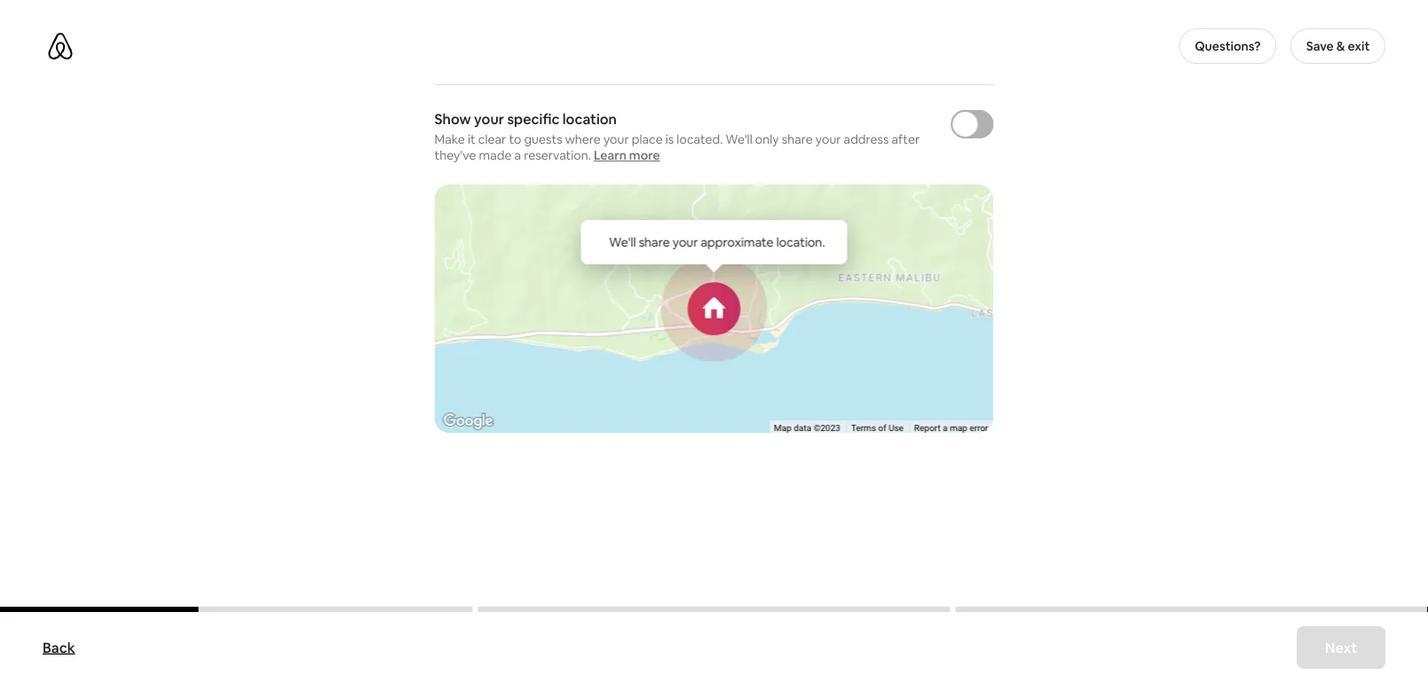 Task type: vqa. For each thing, say whether or not it's contained in the screenshot.
location. at the right of page
yes



Task type: describe. For each thing, give the bounding box(es) containing it.
share inside we'll share your approximate location. dialog
[[639, 234, 670, 250]]

questions?
[[1195, 38, 1261, 54]]

we'll share your approximate location.
[[609, 234, 825, 250]]

data
[[794, 423, 812, 434]]

&
[[1337, 38, 1345, 54]]

address
[[844, 131, 889, 147]]

only
[[755, 131, 779, 147]]

after
[[892, 131, 920, 147]]

map region
[[239, 0, 1148, 445]]

make it clear to guests where your place is located. we'll only share your address after they've made a reservation.
[[435, 131, 920, 163]]

your left place
[[604, 131, 629, 147]]

they've
[[435, 147, 476, 163]]

map data ©2023
[[774, 423, 841, 434]]

terms of use
[[851, 423, 904, 434]]

we'll share your approximate location. dialog
[[581, 220, 847, 269]]

we'll inside dialog
[[609, 234, 636, 250]]

learn more
[[594, 147, 660, 163]]

next
[[1325, 639, 1357, 657]]

map
[[950, 423, 968, 434]]

save
[[1307, 38, 1334, 54]]

your inside dialog
[[673, 234, 698, 250]]

place
[[632, 131, 663, 147]]

where
[[565, 131, 601, 147]]

back
[[43, 639, 75, 657]]

guests
[[524, 131, 562, 147]]

make
[[435, 131, 465, 147]]



Task type: locate. For each thing, give the bounding box(es) containing it.
0 vertical spatial a
[[514, 147, 521, 163]]

0 vertical spatial we'll
[[726, 131, 753, 147]]

made
[[479, 147, 512, 163]]

we'll inside make it clear to guests where your place is located. we'll only share your address after they've made a reservation.
[[726, 131, 753, 147]]

we'll down learn more "link"
[[609, 234, 636, 250]]

0 vertical spatial share
[[782, 131, 813, 147]]

show your specific location
[[435, 110, 617, 128]]

reservation.
[[524, 147, 591, 163]]

map
[[774, 423, 792, 434]]

1 horizontal spatial a
[[943, 423, 948, 434]]

report
[[914, 423, 941, 434]]

0 horizontal spatial a
[[514, 147, 521, 163]]

google image
[[439, 410, 498, 433]]

show
[[435, 110, 471, 128]]

your left approximate
[[673, 234, 698, 250]]

1 vertical spatial we'll
[[609, 234, 636, 250]]

1 vertical spatial share
[[639, 234, 670, 250]]

©2023
[[814, 423, 841, 434]]

your up clear
[[474, 110, 504, 128]]

share left approximate
[[639, 234, 670, 250]]

is
[[666, 131, 674, 147]]

use
[[889, 423, 904, 434]]

we'll left only
[[726, 131, 753, 147]]

exit
[[1348, 38, 1370, 54]]

share right only
[[782, 131, 813, 147]]

your
[[474, 110, 504, 128], [604, 131, 629, 147], [816, 131, 841, 147], [673, 234, 698, 250]]

of
[[878, 423, 887, 434]]

1 horizontal spatial we'll
[[726, 131, 753, 147]]

it
[[468, 131, 476, 147]]

your left address
[[816, 131, 841, 147]]

clear
[[478, 131, 506, 147]]

0 horizontal spatial we'll
[[609, 234, 636, 250]]

located.
[[677, 131, 723, 147]]

next button
[[1297, 627, 1386, 669]]

location.
[[776, 234, 825, 250]]

approximate
[[701, 234, 774, 250]]

a
[[514, 147, 521, 163], [943, 423, 948, 434]]

a right made
[[514, 147, 521, 163]]

back button
[[34, 630, 84, 666]]

0 horizontal spatial share
[[639, 234, 670, 250]]

terms
[[851, 423, 876, 434]]

1 vertical spatial a
[[943, 423, 948, 434]]

a inside make it clear to guests where your place is located. we'll only share your address after they've made a reservation.
[[514, 147, 521, 163]]

airbnb homepage image
[[46, 32, 75, 60]]

report a map error
[[914, 423, 988, 434]]

share inside make it clear to guests where your place is located. we'll only share your address after they've made a reservation.
[[782, 131, 813, 147]]

questions? button
[[1179, 28, 1277, 64]]

learn
[[594, 147, 627, 163]]

1 horizontal spatial share
[[782, 131, 813, 147]]

location
[[563, 110, 617, 128]]

we'll
[[726, 131, 753, 147], [609, 234, 636, 250]]

save & exit
[[1307, 38, 1370, 54]]

share
[[782, 131, 813, 147], [639, 234, 670, 250]]

more
[[629, 147, 660, 163]]

learn more link
[[594, 147, 660, 163]]

a left map
[[943, 423, 948, 434]]

save & exit button
[[1291, 28, 1386, 64]]

report a map error link
[[914, 423, 988, 434]]

terms of use link
[[851, 423, 904, 434]]

to
[[509, 131, 521, 147]]

error
[[970, 423, 988, 434]]

specific
[[507, 110, 560, 128]]



